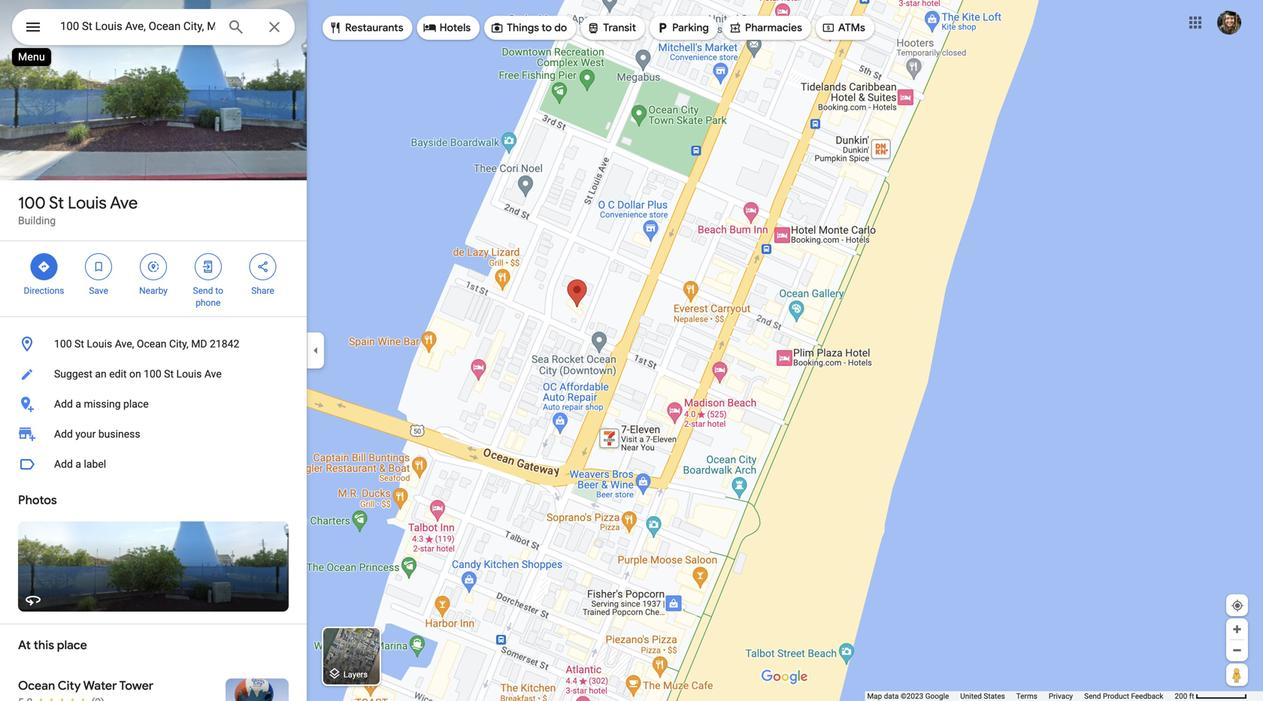 Task type: describe. For each thing, give the bounding box(es) containing it.
100 st louis ave, ocean city, md 21842 button
[[0, 329, 307, 359]]

suggest an edit on 100 st louis ave button
[[0, 359, 307, 389]]

missing
[[84, 398, 121, 411]]

add a label button
[[0, 450, 307, 480]]

2 vertical spatial 100
[[144, 368, 161, 380]]

200 ft button
[[1175, 692, 1247, 701]]

 parking
[[656, 20, 709, 36]]

actions for 100 st louis ave region
[[0, 241, 307, 317]]


[[822, 20, 835, 36]]

add for add a missing place
[[54, 398, 73, 411]]

 search field
[[12, 9, 295, 48]]

from your device image
[[1231, 599, 1244, 613]]

0 horizontal spatial ocean
[[18, 679, 55, 694]]

nearby
[[139, 286, 168, 296]]

photos
[[18, 493, 57, 508]]

layers
[[343, 670, 368, 680]]

pharmacies
[[745, 21, 802, 35]]

send product feedback button
[[1084, 692, 1164, 702]]

united
[[960, 692, 982, 701]]

phone
[[196, 298, 221, 308]]

louis for ave
[[68, 192, 107, 214]]


[[147, 259, 160, 275]]

 button
[[12, 9, 54, 48]]

building
[[18, 215, 56, 227]]

suggest an edit on 100 st louis ave
[[54, 368, 222, 380]]

5.0 stars 2 reviews image
[[18, 696, 104, 702]]

share
[[251, 286, 274, 296]]

st for ave,
[[74, 338, 84, 350]]

united states button
[[960, 692, 1005, 702]]

louis for ave,
[[87, 338, 112, 350]]

data
[[884, 692, 899, 701]]

send to phone
[[193, 286, 223, 308]]


[[329, 20, 342, 36]]

suggest
[[54, 368, 92, 380]]

collapse side panel image
[[308, 342, 324, 359]]

at this place
[[18, 638, 87, 653]]

add your business link
[[0, 420, 307, 450]]


[[201, 259, 215, 275]]

atms
[[838, 21, 865, 35]]

this
[[34, 638, 54, 653]]


[[587, 20, 600, 36]]

united states
[[960, 692, 1005, 701]]

city
[[58, 679, 81, 694]]

map
[[867, 692, 882, 701]]

100 for ave,
[[54, 338, 72, 350]]

footer inside google maps element
[[867, 692, 1175, 702]]

show street view coverage image
[[1226, 664, 1248, 686]]

water
[[83, 679, 117, 694]]

product
[[1103, 692, 1129, 701]]

place inside button
[[123, 398, 149, 411]]

business
[[98, 428, 140, 441]]

 hotels
[[423, 20, 471, 36]]


[[92, 259, 105, 275]]

label
[[84, 458, 106, 471]]

google
[[925, 692, 949, 701]]

100 st louis ave, ocean city, md 21842
[[54, 338, 239, 350]]

ocean city water tower
[[18, 679, 154, 694]]

 things to do
[[490, 20, 567, 36]]

 atms
[[822, 20, 865, 36]]

md
[[191, 338, 207, 350]]

transit
[[603, 21, 636, 35]]

100 st louis ave building
[[18, 192, 138, 227]]

ave inside suggest an edit on 100 st louis ave button
[[204, 368, 222, 380]]



Task type: vqa. For each thing, say whether or not it's contained in the screenshot.


Task type: locate. For each thing, give the bounding box(es) containing it.
100 for ave
[[18, 192, 46, 214]]

a left the missing
[[75, 398, 81, 411]]

to left do
[[542, 21, 552, 35]]

1 horizontal spatial to
[[542, 21, 552, 35]]

to up phone
[[215, 286, 223, 296]]

0 horizontal spatial send
[[193, 286, 213, 296]]

louis inside 100 st louis ave building
[[68, 192, 107, 214]]


[[24, 16, 42, 38]]

parking
[[672, 21, 709, 35]]

100 inside 100 st louis ave building
[[18, 192, 46, 214]]

send up phone
[[193, 286, 213, 296]]

map data ©2023 google
[[867, 692, 949, 701]]

google account: giulia masi  
(giulia.masi@adept.ai) image
[[1217, 11, 1241, 35]]

 restaurants
[[329, 20, 404, 36]]

2 a from the top
[[75, 458, 81, 471]]

ave,
[[115, 338, 134, 350]]

2 vertical spatial add
[[54, 458, 73, 471]]


[[729, 20, 742, 36]]

hotels
[[440, 21, 471, 35]]

ft
[[1189, 692, 1194, 701]]

restaurants
[[345, 21, 404, 35]]

1 vertical spatial ocean
[[18, 679, 55, 694]]

add
[[54, 398, 73, 411], [54, 428, 73, 441], [54, 458, 73, 471]]

louis down md
[[176, 368, 202, 380]]

louis left ave,
[[87, 338, 112, 350]]

100 st louis ave main content
[[0, 0, 307, 702]]

0 vertical spatial to
[[542, 21, 552, 35]]

louis
[[68, 192, 107, 214], [87, 338, 112, 350], [176, 368, 202, 380]]

1 horizontal spatial ocean
[[137, 338, 167, 350]]

ocean inside button
[[137, 338, 167, 350]]

0 vertical spatial place
[[123, 398, 149, 411]]

your
[[75, 428, 96, 441]]

send for send product feedback
[[1084, 692, 1101, 701]]

zoom out image
[[1232, 645, 1243, 656]]

zoom in image
[[1232, 624, 1243, 635]]

st down city,
[[164, 368, 174, 380]]

add your business
[[54, 428, 140, 441]]

0 horizontal spatial to
[[215, 286, 223, 296]]

2 vertical spatial louis
[[176, 368, 202, 380]]

save
[[89, 286, 108, 296]]

do
[[554, 21, 567, 35]]

100 right on
[[144, 368, 161, 380]]

100 up suggest in the bottom of the page
[[54, 338, 72, 350]]

at
[[18, 638, 31, 653]]

states
[[984, 692, 1005, 701]]

privacy
[[1049, 692, 1073, 701]]

footer
[[867, 692, 1175, 702]]

0 horizontal spatial 100
[[18, 192, 46, 214]]

1 horizontal spatial st
[[74, 338, 84, 350]]

ocean up 5.0 stars 2 reviews image
[[18, 679, 55, 694]]

2 add from the top
[[54, 428, 73, 441]]

1 vertical spatial ave
[[204, 368, 222, 380]]

privacy button
[[1049, 692, 1073, 702]]

100 St Louis Ave, Ocean City, MD 21842 field
[[12, 9, 295, 45]]

none field inside 100 st louis ave, ocean city, md 21842 field
[[60, 17, 215, 35]]

st up suggest in the bottom of the page
[[74, 338, 84, 350]]

footer containing map data ©2023 google
[[867, 692, 1175, 702]]

ave inside 100 st louis ave building
[[110, 192, 138, 214]]

feedback
[[1131, 692, 1164, 701]]

2 vertical spatial st
[[164, 368, 174, 380]]

add a label
[[54, 458, 106, 471]]

city,
[[169, 338, 189, 350]]

place right this
[[57, 638, 87, 653]]

1 horizontal spatial place
[[123, 398, 149, 411]]

0 vertical spatial ave
[[110, 192, 138, 214]]

on
[[129, 368, 141, 380]]


[[423, 20, 437, 36]]

0 vertical spatial louis
[[68, 192, 107, 214]]


[[490, 20, 504, 36]]

send left product
[[1084, 692, 1101, 701]]

to inside  things to do
[[542, 21, 552, 35]]

to
[[542, 21, 552, 35], [215, 286, 223, 296]]

0 horizontal spatial st
[[49, 192, 64, 214]]

add left your
[[54, 428, 73, 441]]

1 vertical spatial st
[[74, 338, 84, 350]]

a for label
[[75, 458, 81, 471]]

0 vertical spatial a
[[75, 398, 81, 411]]

a
[[75, 398, 81, 411], [75, 458, 81, 471]]

200 ft
[[1175, 692, 1194, 701]]

ocean city water tower link
[[0, 667, 307, 702]]

 transit
[[587, 20, 636, 36]]

2 horizontal spatial st
[[164, 368, 174, 380]]

send inside button
[[1084, 692, 1101, 701]]

1 vertical spatial send
[[1084, 692, 1101, 701]]

0 vertical spatial add
[[54, 398, 73, 411]]

1 horizontal spatial send
[[1084, 692, 1101, 701]]

ave
[[110, 192, 138, 214], [204, 368, 222, 380]]

a for missing
[[75, 398, 81, 411]]

1 vertical spatial 100
[[54, 338, 72, 350]]

0 vertical spatial st
[[49, 192, 64, 214]]

add for add your business
[[54, 428, 73, 441]]


[[656, 20, 669, 36]]

tower
[[119, 679, 154, 694]]


[[37, 259, 51, 275]]

0 horizontal spatial ave
[[110, 192, 138, 214]]

to inside send to phone
[[215, 286, 223, 296]]

send for send to phone
[[193, 286, 213, 296]]

add down suggest in the bottom of the page
[[54, 398, 73, 411]]

place down on
[[123, 398, 149, 411]]

200
[[1175, 692, 1187, 701]]

0 vertical spatial ocean
[[137, 338, 167, 350]]


[[256, 259, 270, 275]]

things
[[507, 21, 539, 35]]

1 vertical spatial add
[[54, 428, 73, 441]]

add left label
[[54, 458, 73, 471]]

send inside send to phone
[[193, 286, 213, 296]]

st for ave
[[49, 192, 64, 214]]

3 add from the top
[[54, 458, 73, 471]]

1 horizontal spatial 100
[[54, 338, 72, 350]]

1 vertical spatial louis
[[87, 338, 112, 350]]

1 add from the top
[[54, 398, 73, 411]]

1 horizontal spatial ave
[[204, 368, 222, 380]]

0 vertical spatial 100
[[18, 192, 46, 214]]

100
[[18, 192, 46, 214], [54, 338, 72, 350], [144, 368, 161, 380]]

1 a from the top
[[75, 398, 81, 411]]

an
[[95, 368, 107, 380]]

 pharmacies
[[729, 20, 802, 36]]

st
[[49, 192, 64, 214], [74, 338, 84, 350], [164, 368, 174, 380]]

edit
[[109, 368, 127, 380]]

add for add a label
[[54, 458, 73, 471]]

terms button
[[1016, 692, 1038, 702]]

a left label
[[75, 458, 81, 471]]

add a missing place
[[54, 398, 149, 411]]

2 horizontal spatial 100
[[144, 368, 161, 380]]

None field
[[60, 17, 215, 35]]

0 horizontal spatial place
[[57, 638, 87, 653]]

ocean
[[137, 338, 167, 350], [18, 679, 55, 694]]

louis up 
[[68, 192, 107, 214]]

directions
[[24, 286, 64, 296]]

©2023
[[901, 692, 924, 701]]

add a missing place button
[[0, 389, 307, 420]]

21842
[[210, 338, 239, 350]]

place
[[123, 398, 149, 411], [57, 638, 87, 653]]

0 vertical spatial send
[[193, 286, 213, 296]]

google maps element
[[0, 0, 1263, 702]]

1 vertical spatial place
[[57, 638, 87, 653]]

1 vertical spatial a
[[75, 458, 81, 471]]

ocean right ave,
[[137, 338, 167, 350]]

st up building
[[49, 192, 64, 214]]

terms
[[1016, 692, 1038, 701]]

send product feedback
[[1084, 692, 1164, 701]]

send
[[193, 286, 213, 296], [1084, 692, 1101, 701]]

100 up building
[[18, 192, 46, 214]]

1 vertical spatial to
[[215, 286, 223, 296]]

st inside 100 st louis ave building
[[49, 192, 64, 214]]



